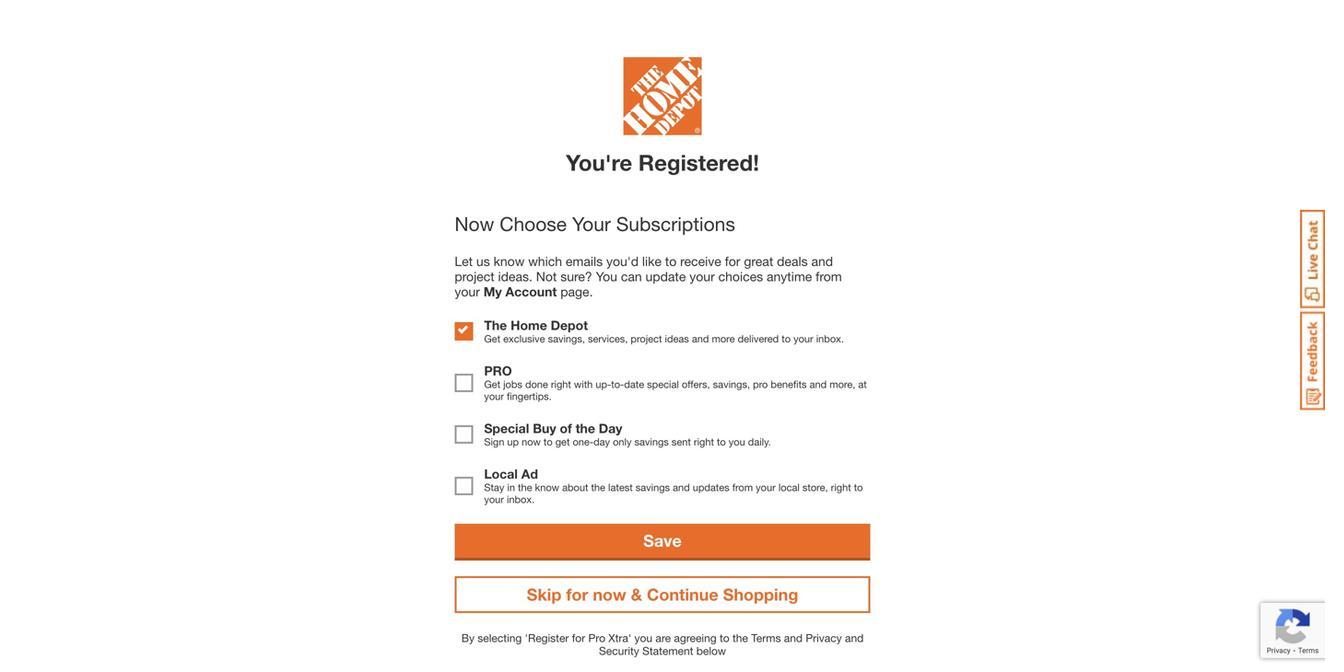 Task type: describe. For each thing, give the bounding box(es) containing it.
anytime
[[767, 269, 812, 284]]

in
[[507, 482, 515, 494]]

only
[[613, 436, 632, 448]]

to inside the home depot get exclusive savings, services, project ideas and more delivered to your inbox.
[[782, 333, 791, 345]]

us
[[476, 254, 490, 269]]

deals
[[777, 254, 808, 269]]

your right update
[[689, 269, 715, 284]]

sign
[[484, 436, 504, 448]]

shopping
[[723, 585, 798, 605]]

inbox. inside local ad stay in the know about the latest savings and updates from your local store, right to your inbox.
[[507, 494, 535, 506]]

and right privacy
[[845, 632, 864, 645]]

pro
[[484, 364, 512, 379]]

stay
[[484, 482, 504, 494]]

security
[[599, 645, 639, 658]]

let us know which emails you'd like to receive for great deals and project ideas. not sure? you can update your choices anytime from your
[[455, 254, 842, 299]]

to left "daily."
[[717, 436, 726, 448]]

savings, inside the home depot get exclusive savings, services, project ideas and more delivered to your inbox.
[[548, 333, 585, 345]]

by selecting 'register for pro xtra' you are agreeing to the terms and privacy and security statement below
[[461, 632, 864, 658]]

your
[[572, 212, 611, 235]]

statement
[[642, 645, 693, 658]]

sent
[[672, 436, 691, 448]]

now choose your subscriptions
[[455, 212, 735, 235]]

receive
[[680, 254, 721, 269]]

services,
[[588, 333, 628, 345]]

choices
[[718, 269, 763, 284]]

right inside special buy of the day sign up now to get one-day only savings sent right to you daily.
[[694, 436, 714, 448]]

which
[[528, 254, 562, 269]]

project inside the home depot get exclusive savings, services, project ideas and more delivered to your inbox.
[[631, 333, 662, 345]]

skip for now & continue shopping button
[[455, 577, 870, 614]]

'register
[[525, 632, 569, 645]]

savings inside special buy of the day sign up now to get one-day only savings sent right to you daily.
[[634, 436, 669, 448]]

for inside button
[[566, 585, 588, 605]]

get inside pro get jobs done right with up-to-date special offers, savings, pro benefits and more, at your fingertips.
[[484, 379, 500, 391]]

not
[[536, 269, 557, 284]]

benefits
[[771, 379, 807, 391]]

local
[[778, 482, 800, 494]]

terms
[[751, 632, 781, 645]]

day
[[599, 421, 622, 436]]

the
[[484, 318, 507, 333]]

below
[[696, 645, 726, 658]]

store,
[[802, 482, 828, 494]]

buy
[[533, 421, 556, 436]]

delivered
[[738, 333, 779, 345]]

you
[[596, 269, 617, 284]]

and inside pro get jobs done right with up-to-date special offers, savings, pro benefits and more, at your fingertips.
[[810, 379, 827, 391]]

date
[[624, 379, 644, 391]]

by
[[461, 632, 475, 645]]

continue
[[647, 585, 718, 605]]

with
[[574, 379, 593, 391]]

fingertips.
[[507, 391, 552, 403]]

now
[[455, 212, 494, 235]]

to inside the "let us know which emails you'd like to receive for great deals and project ideas. not sure? you can update your choices anytime from your"
[[665, 254, 677, 269]]

&
[[631, 585, 642, 605]]

update
[[646, 269, 686, 284]]

your left "local"
[[756, 482, 776, 494]]

get inside the home depot get exclusive savings, services, project ideas and more delivered to your inbox.
[[484, 333, 500, 345]]

selecting
[[478, 632, 522, 645]]

know inside local ad stay in the know about the latest savings and updates from your local store, right to your inbox.
[[535, 482, 559, 494]]

to left get
[[544, 436, 553, 448]]

and inside local ad stay in the know about the latest savings and updates from your local store, right to your inbox.
[[673, 482, 690, 494]]

and inside the "let us know which emails you'd like to receive for great deals and project ideas. not sure? you can update your choices anytime from your"
[[811, 254, 833, 269]]

day
[[594, 436, 610, 448]]

the inside special buy of the day sign up now to get one-day only savings sent right to you daily.
[[576, 421, 595, 436]]

know inside the "let us know which emails you'd like to receive for great deals and project ideas. not sure? you can update your choices anytime from your"
[[494, 254, 525, 269]]

up-
[[596, 379, 611, 391]]

ideas.
[[498, 269, 532, 284]]

and inside the home depot get exclusive savings, services, project ideas and more delivered to your inbox.
[[692, 333, 709, 345]]

for inside the by selecting 'register for pro xtra' you are agreeing to the terms and privacy and security statement below
[[572, 632, 585, 645]]

save button
[[455, 524, 870, 558]]

pro
[[753, 379, 768, 391]]

one-
[[573, 436, 594, 448]]

the left latest
[[591, 482, 605, 494]]

your inside pro get jobs done right with up-to-date special offers, savings, pro benefits and more, at your fingertips.
[[484, 391, 504, 403]]

local ad stay in the know about the latest savings and updates from your local store, right to your inbox.
[[484, 467, 863, 506]]

feedback link image
[[1300, 311, 1325, 411]]

home
[[511, 318, 547, 333]]

now inside button
[[593, 585, 626, 605]]

the right in at bottom
[[518, 482, 532, 494]]

subscriptions
[[616, 212, 735, 235]]

my
[[483, 284, 502, 299]]

done
[[525, 379, 548, 391]]

savings, inside pro get jobs done right with up-to-date special offers, savings, pro benefits and more, at your fingertips.
[[713, 379, 750, 391]]



Task type: locate. For each thing, give the bounding box(es) containing it.
to inside the by selecting 'register for pro xtra' you are agreeing to the terms and privacy and security statement below
[[720, 632, 729, 645]]

1 vertical spatial from
[[732, 482, 753, 494]]

right right store,
[[831, 482, 851, 494]]

0 vertical spatial savings
[[634, 436, 669, 448]]

now inside special buy of the day sign up now to get one-day only savings sent right to you daily.
[[522, 436, 541, 448]]

0 horizontal spatial savings,
[[548, 333, 585, 345]]

more
[[712, 333, 735, 345]]

0 vertical spatial from
[[816, 269, 842, 284]]

savings,
[[548, 333, 585, 345], [713, 379, 750, 391]]

0 horizontal spatial know
[[494, 254, 525, 269]]

0 horizontal spatial now
[[522, 436, 541, 448]]

from right updates
[[732, 482, 753, 494]]

you left are
[[634, 632, 652, 645]]

inbox. inside the home depot get exclusive savings, services, project ideas and more delivered to your inbox.
[[816, 333, 844, 345]]

from inside the "let us know which emails you'd like to receive for great deals and project ideas. not sure? you can update your choices anytime from your"
[[816, 269, 842, 284]]

you inside the by selecting 'register for pro xtra' you are agreeing to the terms and privacy and security statement below
[[634, 632, 652, 645]]

and left updates
[[673, 482, 690, 494]]

the inside the by selecting 'register for pro xtra' you are agreeing to the terms and privacy and security statement below
[[733, 632, 748, 645]]

depot
[[551, 318, 588, 333]]

right inside local ad stay in the know about the latest savings and updates from your local store, right to your inbox.
[[831, 482, 851, 494]]

offers,
[[682, 379, 710, 391]]

savings, right home
[[548, 333, 585, 345]]

0 horizontal spatial from
[[732, 482, 753, 494]]

and left the more
[[692, 333, 709, 345]]

you're registered!
[[566, 149, 759, 176]]

1 vertical spatial inbox.
[[507, 494, 535, 506]]

xtra'
[[608, 632, 631, 645]]

from inside local ad stay in the know about the latest savings and updates from your local store, right to your inbox.
[[732, 482, 753, 494]]

0 vertical spatial savings,
[[548, 333, 585, 345]]

project left ideas
[[631, 333, 662, 345]]

2 vertical spatial for
[[572, 632, 585, 645]]

from right anytime in the top of the page
[[816, 269, 842, 284]]

1 horizontal spatial right
[[694, 436, 714, 448]]

your inside the home depot get exclusive savings, services, project ideas and more delivered to your inbox.
[[793, 333, 813, 345]]

1 horizontal spatial know
[[535, 482, 559, 494]]

get
[[484, 333, 500, 345], [484, 379, 500, 391]]

know
[[494, 254, 525, 269], [535, 482, 559, 494]]

0 vertical spatial right
[[551, 379, 571, 391]]

your down pro
[[484, 391, 504, 403]]

savings right latest
[[636, 482, 670, 494]]

savings inside local ad stay in the know about the latest savings and updates from your local store, right to your inbox.
[[636, 482, 670, 494]]

of
[[560, 421, 572, 436]]

updates
[[693, 482, 729, 494]]

ad
[[521, 467, 538, 482]]

skip for now & continue shopping
[[527, 585, 798, 605]]

1 horizontal spatial now
[[593, 585, 626, 605]]

to right like
[[665, 254, 677, 269]]

to right "agreeing"
[[720, 632, 729, 645]]

special
[[647, 379, 679, 391]]

right left the "with"
[[551, 379, 571, 391]]

and right terms
[[784, 632, 803, 645]]

ideas
[[665, 333, 689, 345]]

now right the up
[[522, 436, 541, 448]]

your left my
[[455, 284, 480, 299]]

from
[[816, 269, 842, 284], [732, 482, 753, 494]]

account
[[505, 284, 557, 299]]

live chat image
[[1300, 210, 1325, 309]]

choose
[[500, 212, 567, 235]]

the home depot get exclusive savings, services, project ideas and more delivered to your inbox.
[[484, 318, 844, 345]]

to right delivered
[[782, 333, 791, 345]]

your left in at bottom
[[484, 494, 504, 506]]

for inside the "let us know which emails you'd like to receive for great deals and project ideas. not sure? you can update your choices anytime from your"
[[725, 254, 740, 269]]

for
[[725, 254, 740, 269], [566, 585, 588, 605], [572, 632, 585, 645]]

right
[[551, 379, 571, 391], [694, 436, 714, 448], [831, 482, 851, 494]]

local
[[484, 467, 518, 482]]

special
[[484, 421, 529, 436]]

save
[[643, 531, 682, 551]]

your
[[689, 269, 715, 284], [455, 284, 480, 299], [793, 333, 813, 345], [484, 391, 504, 403], [756, 482, 776, 494], [484, 494, 504, 506]]

let
[[455, 254, 473, 269]]

inbox.
[[816, 333, 844, 345], [507, 494, 535, 506]]

1 vertical spatial get
[[484, 379, 500, 391]]

savings, left "pro"
[[713, 379, 750, 391]]

get left jobs
[[484, 379, 500, 391]]

pro get jobs done right with up-to-date special offers, savings, pro benefits and more, at your fingertips.
[[484, 364, 867, 403]]

1 vertical spatial right
[[694, 436, 714, 448]]

1 horizontal spatial inbox.
[[816, 333, 844, 345]]

sure?
[[560, 269, 592, 284]]

for left great
[[725, 254, 740, 269]]

1 get from the top
[[484, 333, 500, 345]]

to inside local ad stay in the know about the latest savings and updates from your local store, right to your inbox.
[[854, 482, 863, 494]]

for right skip
[[566, 585, 588, 605]]

0 vertical spatial you
[[729, 436, 745, 448]]

1 horizontal spatial savings,
[[713, 379, 750, 391]]

0 vertical spatial now
[[522, 436, 541, 448]]

at
[[858, 379, 867, 391]]

right inside pro get jobs done right with up-to-date special offers, savings, pro benefits and more, at your fingertips.
[[551, 379, 571, 391]]

get left the exclusive
[[484, 333, 500, 345]]

savings
[[634, 436, 669, 448], [636, 482, 670, 494]]

pro
[[588, 632, 605, 645]]

0 horizontal spatial right
[[551, 379, 571, 391]]

1 vertical spatial savings,
[[713, 379, 750, 391]]

1 vertical spatial savings
[[636, 482, 670, 494]]

1 vertical spatial know
[[535, 482, 559, 494]]

can
[[621, 269, 642, 284]]

about
[[562, 482, 588, 494]]

0 horizontal spatial you
[[634, 632, 652, 645]]

0 vertical spatial get
[[484, 333, 500, 345]]

more,
[[829, 379, 855, 391]]

know left about
[[535, 482, 559, 494]]

2 horizontal spatial right
[[831, 482, 851, 494]]

the left terms
[[733, 632, 748, 645]]

1 vertical spatial now
[[593, 585, 626, 605]]

you'd
[[606, 254, 639, 269]]

to right store,
[[854, 482, 863, 494]]

to-
[[611, 379, 624, 391]]

great
[[744, 254, 773, 269]]

0 vertical spatial inbox.
[[816, 333, 844, 345]]

up
[[507, 436, 519, 448]]

inbox. down ad
[[507, 494, 535, 506]]

project inside the "let us know which emails you'd like to receive for great deals and project ideas. not sure? you can update your choices anytime from your"
[[455, 269, 494, 284]]

and right deals
[[811, 254, 833, 269]]

special buy of the day sign up now to get one-day only savings sent right to you daily.
[[484, 421, 771, 448]]

privacy
[[806, 632, 842, 645]]

0 vertical spatial project
[[455, 269, 494, 284]]

2 get from the top
[[484, 379, 500, 391]]

inbox. up more,
[[816, 333, 844, 345]]

and left more,
[[810, 379, 827, 391]]

registered!
[[638, 149, 759, 176]]

0 vertical spatial know
[[494, 254, 525, 269]]

get
[[555, 436, 570, 448]]

daily.
[[748, 436, 771, 448]]

project left ideas.
[[455, 269, 494, 284]]

emails
[[566, 254, 603, 269]]

savings right the only
[[634, 436, 669, 448]]

the
[[576, 421, 595, 436], [518, 482, 532, 494], [591, 482, 605, 494], [733, 632, 748, 645]]

1 horizontal spatial from
[[816, 269, 842, 284]]

jobs
[[503, 379, 522, 391]]

latest
[[608, 482, 633, 494]]

right right the "sent"
[[694, 436, 714, 448]]

the right of
[[576, 421, 595, 436]]

like
[[642, 254, 662, 269]]

your right delivered
[[793, 333, 813, 345]]

page.
[[560, 284, 593, 299]]

to
[[665, 254, 677, 269], [782, 333, 791, 345], [544, 436, 553, 448], [717, 436, 726, 448], [854, 482, 863, 494], [720, 632, 729, 645]]

you inside special buy of the day sign up now to get one-day only savings sent right to you daily.
[[729, 436, 745, 448]]

0 horizontal spatial inbox.
[[507, 494, 535, 506]]

1 horizontal spatial you
[[729, 436, 745, 448]]

1 horizontal spatial project
[[631, 333, 662, 345]]

1 vertical spatial project
[[631, 333, 662, 345]]

are
[[656, 632, 671, 645]]

2 vertical spatial right
[[831, 482, 851, 494]]

exclusive
[[503, 333, 545, 345]]

agreeing
[[674, 632, 717, 645]]

now left &
[[593, 585, 626, 605]]

for left pro
[[572, 632, 585, 645]]

0 vertical spatial for
[[725, 254, 740, 269]]

1 vertical spatial you
[[634, 632, 652, 645]]

you left "daily."
[[729, 436, 745, 448]]

1 vertical spatial for
[[566, 585, 588, 605]]

0 horizontal spatial project
[[455, 269, 494, 284]]

project
[[455, 269, 494, 284], [631, 333, 662, 345]]

thd logo image
[[623, 57, 702, 140]]

my account page.
[[480, 284, 593, 299]]

you're
[[566, 149, 632, 176]]

skip
[[527, 585, 561, 605]]

know right us
[[494, 254, 525, 269]]



Task type: vqa. For each thing, say whether or not it's contained in the screenshot.
the right All
no



